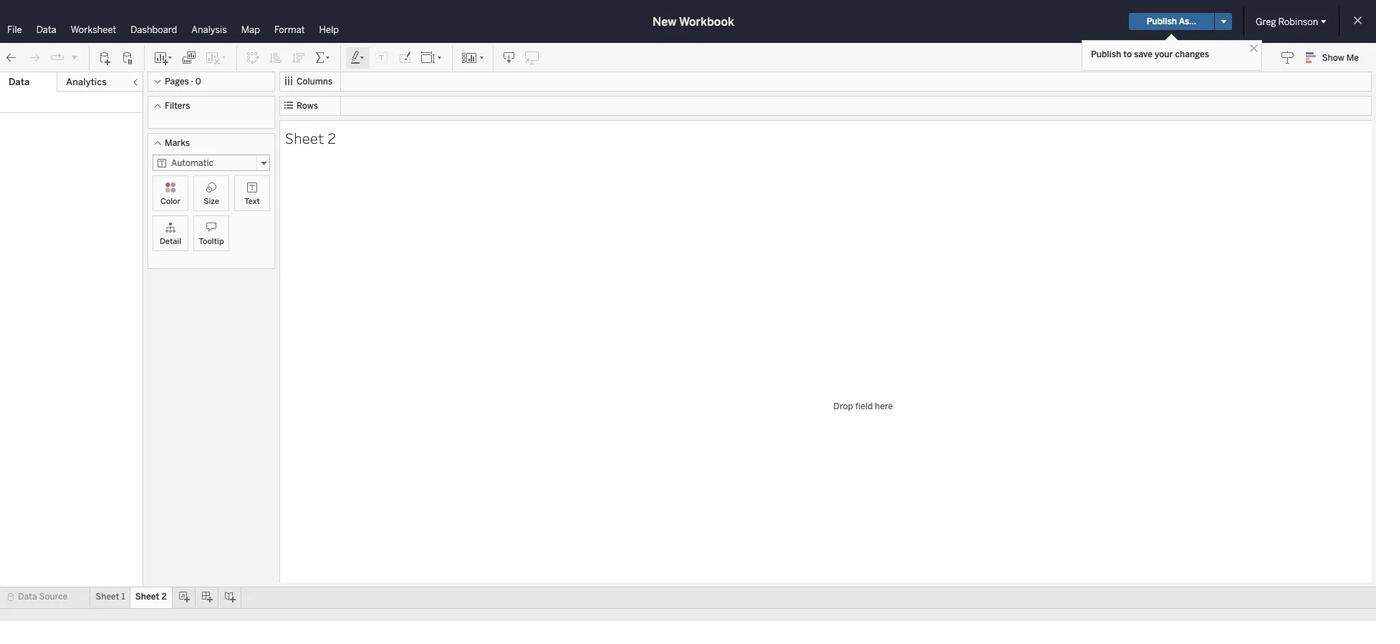 Task type: locate. For each thing, give the bounding box(es) containing it.
publish left to
[[1091, 49, 1121, 59]]

0 horizontal spatial replay animation image
[[50, 51, 64, 65]]

marks
[[165, 138, 190, 148]]

2 horizontal spatial sheet
[[285, 128, 324, 148]]

sheet 2
[[285, 128, 336, 148], [135, 592, 167, 603]]

0 vertical spatial publish
[[1147, 16, 1177, 27]]

show labels image
[[375, 51, 389, 65]]

rows
[[297, 101, 318, 111]]

0 horizontal spatial publish
[[1091, 49, 1121, 59]]

0 vertical spatial sheet 2
[[285, 128, 336, 148]]

format
[[274, 24, 305, 35]]

replay animation image right the redo image
[[50, 51, 64, 65]]

data down undo icon
[[9, 77, 30, 87]]

new worksheet image
[[153, 51, 173, 65]]

publish for publish as...
[[1147, 16, 1177, 27]]

2 right 1
[[161, 592, 167, 603]]

1 vertical spatial 2
[[161, 592, 167, 603]]

sheet down the rows on the top left
[[285, 128, 324, 148]]

1 horizontal spatial publish
[[1147, 16, 1177, 27]]

field
[[855, 402, 873, 412]]

filters
[[165, 101, 190, 111]]

pages · 0
[[165, 77, 201, 87]]

analytics
[[66, 77, 107, 87]]

new workbook
[[653, 15, 734, 28]]

publish left "as..."
[[1147, 16, 1177, 27]]

workbook
[[679, 15, 734, 28]]

0 horizontal spatial sheet
[[95, 592, 119, 603]]

1 vertical spatial data
[[9, 77, 30, 87]]

sheet 2 right 1
[[135, 592, 167, 603]]

publish as...
[[1147, 16, 1196, 27]]

sheet 2 down the rows on the top left
[[285, 128, 336, 148]]

0 horizontal spatial 2
[[161, 592, 167, 603]]

sheet right 1
[[135, 592, 159, 603]]

show me
[[1322, 53, 1359, 63]]

publish
[[1147, 16, 1177, 27], [1091, 49, 1121, 59]]

redo image
[[27, 51, 42, 65]]

0 vertical spatial 2
[[327, 128, 336, 148]]

clear sheet image
[[205, 51, 228, 65]]

drop field here
[[834, 402, 893, 412]]

publish for publish to save your changes
[[1091, 49, 1121, 59]]

1 horizontal spatial sheet 2
[[285, 128, 336, 148]]

robinson
[[1278, 16, 1318, 27]]

download image
[[502, 51, 517, 65]]

sheet
[[285, 128, 324, 148], [95, 592, 119, 603], [135, 592, 159, 603]]

replay animation image
[[50, 51, 64, 65], [70, 53, 79, 61]]

collapse image
[[131, 78, 140, 87]]

publish inside publish as... button
[[1147, 16, 1177, 27]]

dashboard
[[131, 24, 177, 35]]

changes
[[1175, 49, 1209, 59]]

fit image
[[421, 51, 443, 65]]

2
[[327, 128, 336, 148], [161, 592, 167, 603]]

show
[[1322, 53, 1345, 63]]

0 horizontal spatial sheet 2
[[135, 592, 167, 603]]

tooltip
[[199, 237, 224, 246]]

your
[[1155, 49, 1173, 59]]

close image
[[1247, 42, 1261, 55]]

sheet left 1
[[95, 592, 119, 603]]

replay animation image up analytics
[[70, 53, 79, 61]]

source
[[39, 592, 68, 603]]

2 down columns on the left of the page
[[327, 128, 336, 148]]

data
[[36, 24, 56, 35], [9, 77, 30, 87], [18, 592, 37, 603]]

to use edit in desktop, save the workbook outside of personal space image
[[525, 51, 539, 65]]

swap rows and columns image
[[246, 51, 260, 65]]

color
[[160, 197, 181, 206]]

totals image
[[315, 51, 332, 65]]

1 horizontal spatial replay animation image
[[70, 53, 79, 61]]

data left source
[[18, 592, 37, 603]]

greg
[[1256, 16, 1276, 27]]

data up the redo image
[[36, 24, 56, 35]]

1 vertical spatial publish
[[1091, 49, 1121, 59]]

highlight image
[[350, 51, 366, 65]]

size
[[204, 197, 219, 206]]



Task type: vqa. For each thing, say whether or not it's contained in the screenshot.
Format Workbook image
yes



Task type: describe. For each thing, give the bounding box(es) containing it.
1 horizontal spatial sheet
[[135, 592, 159, 603]]

1
[[121, 592, 125, 603]]

save
[[1134, 49, 1153, 59]]

pages
[[165, 77, 189, 87]]

show me button
[[1299, 47, 1372, 69]]

1 vertical spatial sheet 2
[[135, 592, 167, 603]]

1 horizontal spatial 2
[[327, 128, 336, 148]]

file
[[7, 24, 22, 35]]

me
[[1347, 53, 1359, 63]]

0
[[195, 77, 201, 87]]

pause auto updates image
[[121, 51, 135, 65]]

columns
[[297, 77, 333, 87]]

here
[[875, 402, 893, 412]]

drop
[[834, 402, 853, 412]]

publish as... button
[[1129, 13, 1214, 30]]

map
[[241, 24, 260, 35]]

analysis
[[191, 24, 227, 35]]

sort ascending image
[[269, 51, 283, 65]]

detail
[[160, 237, 181, 246]]

text
[[245, 197, 260, 206]]

publish to save your changes
[[1091, 49, 1209, 59]]

·
[[191, 77, 193, 87]]

data source
[[18, 592, 68, 603]]

new data source image
[[98, 51, 112, 65]]

format workbook image
[[398, 51, 412, 65]]

greg robinson
[[1256, 16, 1318, 27]]

to
[[1124, 49, 1132, 59]]

help
[[319, 24, 339, 35]]

show/hide cards image
[[461, 51, 484, 65]]

2 vertical spatial data
[[18, 592, 37, 603]]

new
[[653, 15, 677, 28]]

sort descending image
[[292, 51, 306, 65]]

data guide image
[[1281, 50, 1295, 64]]

0 vertical spatial data
[[36, 24, 56, 35]]

sheet 1
[[95, 592, 125, 603]]

undo image
[[4, 51, 19, 65]]

worksheet
[[71, 24, 116, 35]]

as...
[[1179, 16, 1196, 27]]

duplicate image
[[182, 51, 196, 65]]



